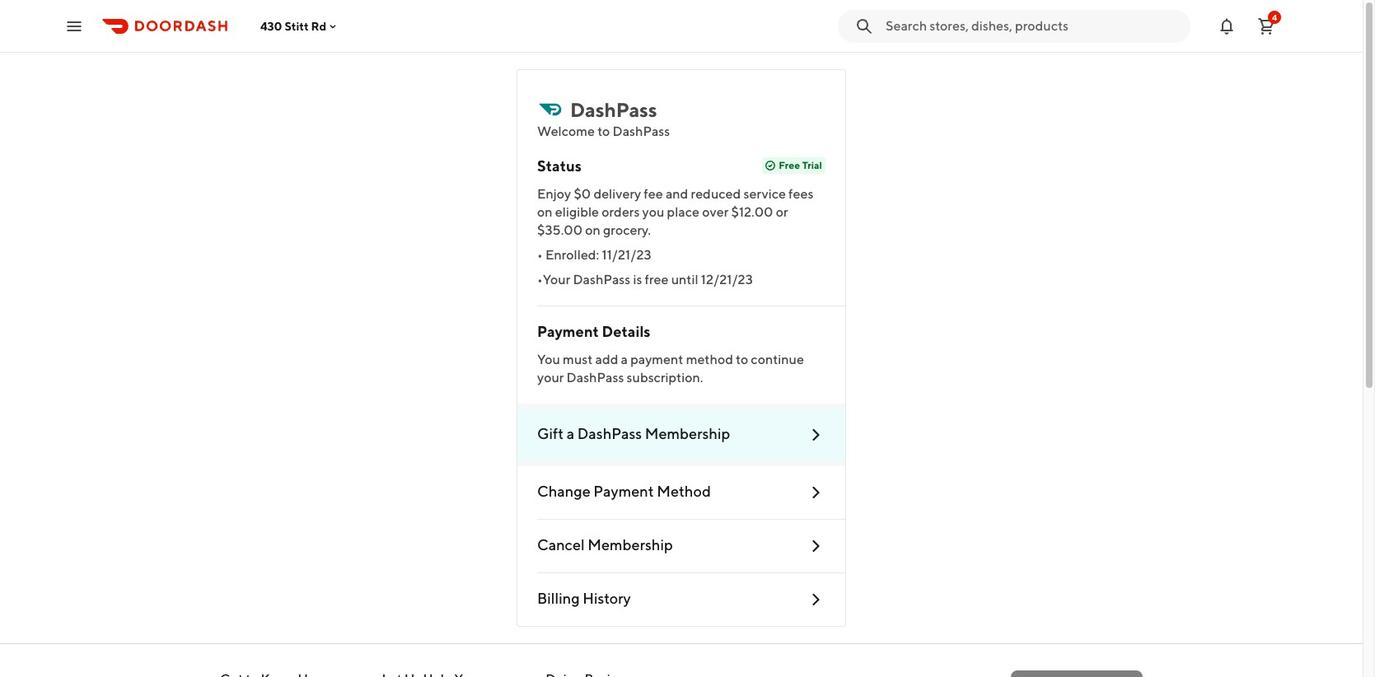 Task type: vqa. For each thing, say whether or not it's contained in the screenshot.
THE STORE SEARCH: BEGIN TYPING TO SEARCH FOR STORES AVAILABLE ON DOORDASH Text Field at the right top of the page
yes



Task type: locate. For each thing, give the bounding box(es) containing it.
on down eligible
[[585, 223, 601, 238]]

•your dashpass is free until 12/21/23
[[537, 272, 753, 288]]

free trial
[[779, 159, 822, 171]]

1 vertical spatial payment
[[594, 483, 654, 500]]

method
[[686, 352, 733, 368]]

1 vertical spatial on
[[585, 223, 601, 238]]

12/21/23
[[701, 272, 753, 288]]

a right gift
[[567, 425, 575, 443]]

welcome
[[537, 124, 595, 139]]

membership down change payment method
[[588, 537, 673, 554]]

payment up cancel membership on the left bottom
[[594, 483, 654, 500]]

stitt
[[285, 19, 309, 33]]

•your
[[537, 272, 571, 288]]

delivery
[[594, 186, 641, 202]]

4
[[1272, 12, 1277, 22]]

dashpass up welcome to dashpass in the top of the page
[[570, 98, 657, 121]]

dashpass down • enrolled: 11/21/23
[[573, 272, 631, 288]]

•
[[537, 247, 543, 263]]

to
[[598, 124, 610, 139], [736, 352, 748, 368]]

is
[[633, 272, 642, 288]]

continue
[[751, 352, 804, 368]]

subscription.
[[627, 370, 703, 386]]

enjoy $0 delivery fee and reduced service fees on eligible orders you place over $12.00 or $35.00 on grocery.
[[537, 186, 814, 238]]

reduced
[[691, 186, 741, 202]]

430 stitt rd button
[[260, 19, 340, 33]]

$12.00
[[731, 204, 773, 220]]

membership
[[645, 425, 730, 443], [588, 537, 673, 554]]

membership up method
[[645, 425, 730, 443]]

dashpass down add
[[567, 370, 624, 386]]

payment
[[537, 323, 599, 340], [594, 483, 654, 500]]

1 vertical spatial to
[[736, 352, 748, 368]]

fee
[[644, 186, 663, 202]]

you
[[537, 352, 560, 368]]

0 vertical spatial on
[[537, 204, 553, 220]]

until
[[671, 272, 699, 288]]

dashpass
[[570, 98, 657, 121], [613, 124, 670, 139], [573, 272, 631, 288], [567, 370, 624, 386], [577, 425, 642, 443]]

a right add
[[621, 352, 628, 368]]

to right welcome
[[598, 124, 610, 139]]

0 vertical spatial to
[[598, 124, 610, 139]]

place
[[667, 204, 700, 220]]

payment up must
[[537, 323, 599, 340]]

your
[[537, 370, 564, 386]]

0 horizontal spatial on
[[537, 204, 553, 220]]

to right method
[[736, 352, 748, 368]]

rd
[[311, 19, 326, 33]]

on
[[537, 204, 553, 220], [585, 223, 601, 238]]

change payment method
[[537, 483, 711, 500]]

method
[[657, 483, 711, 500]]

on down the enjoy
[[537, 204, 553, 220]]

history
[[583, 590, 631, 607]]

11/21/23
[[602, 247, 652, 263]]

details
[[602, 323, 651, 340]]

1 horizontal spatial a
[[621, 352, 628, 368]]

a
[[621, 352, 628, 368], [567, 425, 575, 443]]

0 vertical spatial a
[[621, 352, 628, 368]]

open menu image
[[64, 16, 84, 36]]

1 horizontal spatial to
[[736, 352, 748, 368]]

0 horizontal spatial a
[[567, 425, 575, 443]]



Task type: describe. For each thing, give the bounding box(es) containing it.
gift
[[537, 425, 564, 443]]

cancel
[[537, 537, 585, 554]]

free
[[779, 159, 800, 171]]

to inside you must add a payment method to continue your dashpass subscription.
[[736, 352, 748, 368]]

cancel membership
[[537, 537, 673, 554]]

dashpass right gift
[[577, 425, 642, 443]]

dashpass inside you must add a payment method to continue your dashpass subscription.
[[567, 370, 624, 386]]

• enrolled: 11/21/23
[[537, 247, 652, 263]]

and
[[666, 186, 688, 202]]

notification bell image
[[1217, 16, 1237, 36]]

a inside you must add a payment method to continue your dashpass subscription.
[[621, 352, 628, 368]]

trial
[[802, 159, 822, 171]]

free
[[645, 272, 669, 288]]

grocery.
[[603, 223, 651, 238]]

welcome to dashpass
[[537, 124, 670, 139]]

4 button
[[1250, 9, 1283, 42]]

add
[[595, 352, 618, 368]]

0 horizontal spatial to
[[598, 124, 610, 139]]

payment
[[631, 352, 684, 368]]

Store search: begin typing to search for stores available on DoorDash text field
[[886, 17, 1181, 35]]

payment details
[[537, 323, 651, 340]]

1 items, open order cart image
[[1257, 16, 1277, 36]]

0 vertical spatial membership
[[645, 425, 730, 443]]

$35.00
[[537, 223, 583, 238]]

fees
[[789, 186, 814, 202]]

eligible
[[555, 204, 599, 220]]

430
[[260, 19, 282, 33]]

over
[[702, 204, 729, 220]]

orders
[[602, 204, 640, 220]]

billing
[[537, 590, 580, 607]]

service
[[744, 186, 786, 202]]

must
[[563, 352, 593, 368]]

0 vertical spatial payment
[[537, 323, 599, 340]]

1 vertical spatial membership
[[588, 537, 673, 554]]

$0
[[574, 186, 591, 202]]

dashpass up fee
[[613, 124, 670, 139]]

you must add a payment method to continue your dashpass subscription.
[[537, 352, 804, 386]]

enrolled:
[[546, 247, 599, 263]]

you
[[642, 204, 665, 220]]

or
[[776, 204, 788, 220]]

billing history
[[537, 590, 631, 607]]

430 stitt rd
[[260, 19, 326, 33]]

gift a dashpass membership
[[537, 425, 730, 443]]

1 horizontal spatial on
[[585, 223, 601, 238]]

change
[[537, 483, 591, 500]]

1 vertical spatial a
[[567, 425, 575, 443]]

status
[[537, 157, 582, 175]]

enjoy
[[537, 186, 571, 202]]



